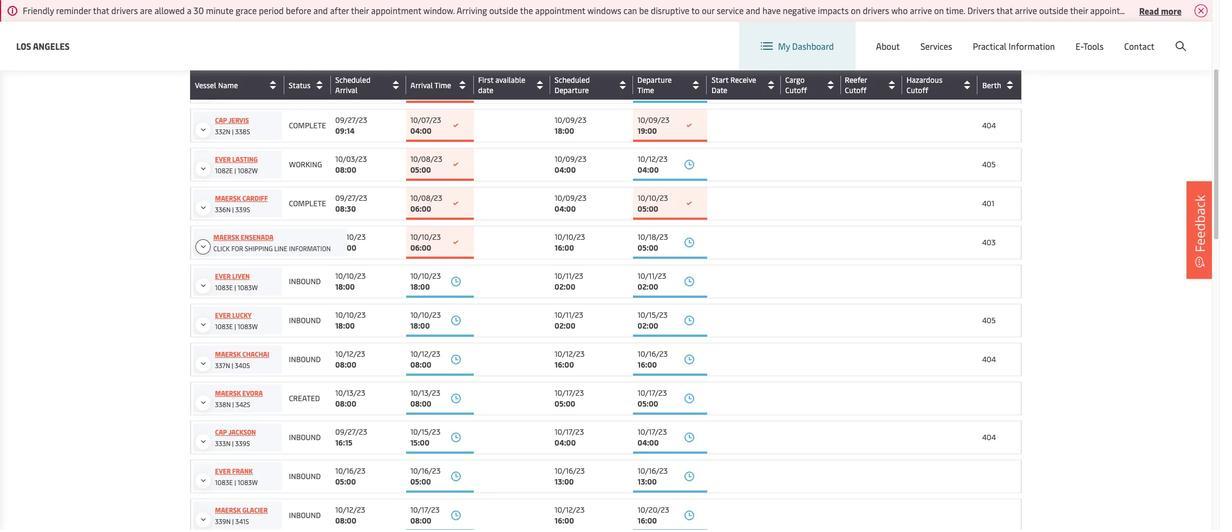 Task type: locate. For each thing, give the bounding box(es) containing it.
1 401 from the top
[[983, 35, 995, 45]]

340s down northampton
[[236, 89, 251, 98]]

1 vertical spatial 10/08/23
[[411, 154, 443, 164]]

0 horizontal spatial 10/17/23 04:00
[[555, 427, 584, 448]]

0 horizontal spatial 10/13/23
[[335, 388, 366, 398]]

0 vertical spatial 10/12/23 16:00
[[555, 349, 585, 370]]

1 vertical spatial complete
[[289, 120, 326, 131]]

0 vertical spatial scheduled departure
[[555, 0, 590, 14]]

1 vertical spatial hazardous cutoff
[[907, 75, 943, 95]]

berth button
[[983, 76, 1019, 94]]

0 vertical spatial available
[[496, 0, 526, 3]]

ensenada inside maersk ensenada 337n | 341s
[[242, 233, 275, 242]]

2 10/16/23 05:00 from the left
[[411, 466, 441, 487]]

10/05/23 16:00
[[555, 72, 587, 93]]

maersk for maersk glacier 339n | 341s
[[215, 506, 241, 515]]

08:00 inside 10/17/23 08:00
[[411, 516, 432, 526]]

1 vertical spatial 337n
[[215, 361, 230, 370]]

0 horizontal spatial 13:00
[[555, 477, 574, 487]]

1 horizontal spatial 10/05/23
[[555, 72, 587, 82]]

first available date
[[478, 0, 526, 14], [478, 75, 526, 95]]

08:00
[[335, 83, 357, 93], [411, 83, 432, 93], [335, 165, 357, 175], [335, 243, 357, 253], [335, 360, 357, 370], [411, 360, 432, 370], [335, 399, 357, 409], [411, 399, 432, 409], [335, 516, 357, 526], [411, 516, 432, 526]]

3 ever from the top
[[215, 311, 231, 320]]

1 horizontal spatial that
[[997, 4, 1013, 16]]

e-tools button
[[1076, 22, 1104, 70]]

0 vertical spatial receive
[[731, 0, 756, 3]]

hazardous cutoff button down services
[[907, 75, 975, 95]]

start for start receive date button corresponding to the bottommost cargo cutoff button
[[712, 75, 729, 85]]

2 appointment from the left
[[535, 4, 586, 16]]

arriving
[[457, 4, 487, 16]]

2 reefer cutoff button from the top
[[845, 75, 900, 95]]

10/13/23 08:00 up 09/27/23 16:15
[[335, 388, 366, 409]]

practical
[[973, 40, 1007, 52]]

2 complete from the top
[[289, 120, 326, 131]]

1083w inside ever lucky 1083e | 1083w
[[238, 322, 258, 331]]

6 inbound from the top
[[289, 510, 321, 521]]

2 1083w from the top
[[238, 322, 258, 331]]

0 vertical spatial hazardous cutoff button
[[907, 0, 976, 14]]

2 reefer from the top
[[845, 75, 868, 85]]

0 vertical spatial start receive date button
[[712, 0, 778, 14]]

2 scheduled departure button from the top
[[555, 75, 631, 95]]

2 departure time button from the top
[[638, 75, 704, 95]]

time up 10/09/23 19:00
[[638, 85, 655, 95]]

09/27/23 for 08:30
[[335, 193, 368, 203]]

hazardous up who
[[907, 0, 943, 3]]

1 338n from the top
[[215, 89, 231, 98]]

1 departure time button from the top
[[638, 0, 705, 14]]

0 vertical spatial 401
[[983, 35, 995, 45]]

10/15/23 15:00
[[411, 427, 441, 448]]

working
[[289, 159, 322, 170], [289, 237, 322, 248]]

0 vertical spatial 337n
[[215, 244, 230, 253]]

cardiff
[[242, 194, 268, 203]]

1083w down lucky
[[238, 322, 258, 331]]

reefer cutoff button
[[845, 0, 900, 14], [845, 75, 900, 95]]

1 vertical spatial first available date button
[[478, 75, 548, 95]]

| inside maersk chachai 337n | 340s
[[232, 361, 233, 370]]

10/05/23 08:00
[[335, 72, 367, 93]]

first for first available date 'button' for the bottommost cargo cutoff button
[[478, 75, 494, 85]]

services
[[921, 40, 953, 52]]

hazardous cutoff button up the switch location
[[907, 0, 976, 14]]

1083e for 10/11/23 02:00
[[215, 283, 233, 292]]

reefer cutoff button down the about
[[845, 75, 900, 95]]

1 ever from the top
[[215, 155, 231, 164]]

1 vertical spatial scheduled departure
[[555, 75, 590, 95]]

| down the liven
[[235, 283, 236, 292]]

05:00 inside 10/18/23 05:00
[[638, 243, 659, 253]]

339s for complete
[[235, 205, 250, 214]]

1 vertical spatial start receive date button
[[712, 75, 779, 95]]

that right reminder
[[93, 4, 109, 16]]

0 horizontal spatial 10/17/23 05:00
[[555, 388, 584, 409]]

complete left 09:14
[[289, 120, 326, 131]]

maersk inside maersk chachai 337n | 340s
[[215, 350, 241, 359]]

0 vertical spatial start receive date
[[712, 0, 756, 14]]

1 10/12/23 16:00 from the top
[[555, 349, 585, 370]]

will
[[1175, 4, 1189, 16]]

2 cap from the top
[[215, 428, 227, 437]]

2 scheduled departure from the top
[[555, 75, 590, 95]]

| right 1082e on the left top of page
[[235, 166, 236, 175]]

cap inside the cap jervis 332n | 338s
[[215, 116, 227, 125]]

0 vertical spatial start
[[712, 0, 729, 3]]

2 10/05/23 from the left
[[555, 72, 587, 82]]

cap up 332n
[[215, 116, 227, 125]]

0 horizontal spatial that
[[93, 4, 109, 16]]

scheduled up after on the top of page
[[335, 0, 371, 3]]

| right click
[[232, 244, 233, 253]]

appointment right the
[[535, 4, 586, 16]]

1 vertical spatial 10/15/23
[[411, 427, 441, 437]]

4 inbound from the top
[[289, 432, 321, 443]]

337n for maersk chachai 337n | 340s
[[215, 361, 230, 370]]

2 09/27/23 from the top
[[335, 193, 368, 203]]

1 405 from the top
[[983, 77, 996, 88]]

0 vertical spatial 340s
[[236, 89, 251, 98]]

impacts
[[818, 4, 849, 16]]

can
[[624, 4, 637, 16]]

first for first available date 'button' for the top cargo cutoff button
[[478, 0, 494, 3]]

1 be from the left
[[640, 4, 649, 16]]

10/08/23 for 05:00
[[411, 154, 443, 164]]

1 vertical spatial 338n
[[215, 400, 231, 409]]

10/05/23 for 16:00
[[555, 72, 587, 82]]

3 inbound from the top
[[289, 354, 321, 365]]

1083e down lucky
[[215, 322, 233, 331]]

06:00 for 10/10/23 06:00
[[411, 243, 432, 253]]

10/08/23 down 10/07/23 04:00
[[411, 154, 443, 164]]

1 10/05/23 from the left
[[335, 72, 367, 82]]

time.
[[946, 4, 966, 16]]

hazardous for hazardous cutoff button corresponding to the bottommost cargo cutoff button
[[907, 75, 943, 85]]

2 ever from the top
[[215, 272, 231, 281]]

maersk inside the maersk evora 338n | 342s
[[215, 389, 241, 398]]

date for the top cargo cutoff button
[[478, 3, 494, 14]]

vessel
[[195, 80, 216, 90]]

10/09/23 down 10/05/23 16:00
[[555, 115, 587, 125]]

0 vertical spatial cargo cutoff
[[785, 0, 807, 14]]

2 405 from the top
[[983, 159, 996, 170]]

their up the e-
[[1071, 4, 1089, 16]]

scheduled up 10/09/23 18:00 at the left of page
[[555, 75, 590, 85]]

10/09/23 04:00 up 10/10/23 16:00
[[555, 193, 587, 214]]

1 receive from the top
[[731, 0, 756, 3]]

available for first available date 'button' for the top cargo cutoff button
[[496, 0, 526, 3]]

are
[[140, 4, 152, 16]]

0 vertical spatial first
[[478, 0, 494, 3]]

complete left 10/05/23 08:00
[[289, 77, 326, 88]]

complete left 08:30 on the left of the page
[[289, 198, 326, 209]]

0 horizontal spatial and
[[314, 4, 328, 16]]

0 horizontal spatial on
[[851, 4, 861, 16]]

1 vertical spatial 10/12/23 16:00
[[555, 505, 585, 526]]

10/20/23 16:00
[[638, 505, 670, 526]]

1 13:00 from the left
[[555, 477, 574, 487]]

| right 339n in the left of the page
[[232, 517, 234, 526]]

1083e inside ever lucky 1083e | 1083w
[[215, 322, 233, 331]]

1 hazardous cutoff from the top
[[907, 0, 943, 14]]

1 hazardous from the top
[[907, 0, 943, 3]]

1 and from the left
[[314, 4, 328, 16]]

1 horizontal spatial drivers
[[863, 4, 890, 16]]

hazardous cutoff up switch
[[907, 0, 943, 14]]

vessel name button
[[195, 76, 282, 94]]

0 horizontal spatial be
[[640, 4, 649, 16]]

| up the maersk evora 338n | 342s
[[232, 361, 233, 370]]

arrival up the 10/07/23
[[411, 80, 433, 90]]

10/13/23 up the 10/15/23 15:00
[[411, 388, 441, 398]]

scheduled arrival button for first available date 'button' for the bottommost cargo cutoff button
[[335, 75, 404, 95]]

available for first available date 'button' for the bottommost cargo cutoff button
[[496, 75, 526, 85]]

outside left the
[[490, 4, 518, 16]]

inbound for 10/11/23 02:00
[[289, 276, 321, 287]]

10/11/23 02:00 for 10/11/23
[[555, 271, 584, 292]]

02:00
[[555, 282, 576, 292], [638, 282, 659, 292], [555, 321, 576, 331], [638, 321, 659, 331]]

1 vertical spatial 339s
[[235, 439, 250, 448]]

| inside cap jackson 333n | 339s
[[232, 439, 234, 448]]

338n inside maersk northampton 338n | 340s
[[215, 89, 231, 98]]

2 10/12/23 16:00 from the top
[[555, 505, 585, 526]]

ever left lucky
[[215, 311, 231, 320]]

1 09/27/23 from the top
[[335, 115, 368, 125]]

1 vertical spatial reefer cutoff
[[845, 75, 868, 95]]

1 10/16/23 13:00 from the left
[[555, 466, 585, 487]]

0 vertical spatial 339s
[[235, 205, 250, 214]]

start receive date for start receive date button corresponding to the bottommost cargo cutoff button
[[712, 75, 757, 95]]

1 horizontal spatial 10/17/23 04:00
[[638, 427, 667, 448]]

1 horizontal spatial 10/17/23 05:00
[[638, 388, 667, 409]]

departure time up 10/09/23 19:00
[[638, 75, 672, 95]]

340s down chachai
[[235, 361, 250, 370]]

10/08/23 for 06:00
[[411, 193, 443, 203]]

1 vertical spatial scheduled arrival
[[335, 75, 371, 95]]

complete for 08:00
[[289, 77, 326, 88]]

ever left frank
[[215, 467, 231, 476]]

1083e for 10/16/23 13:00
[[215, 478, 233, 487]]

1 10/13/23 from the left
[[335, 388, 366, 398]]

1 vertical spatial departure time
[[638, 75, 672, 95]]

be right can
[[640, 4, 649, 16]]

evora
[[242, 389, 263, 398]]

cutoff for hazardous cutoff button related to the top cargo cutoff button
[[907, 3, 929, 14]]

| inside ever lucky 1083e | 1083w
[[235, 322, 236, 331]]

2 1083e from the top
[[215, 322, 233, 331]]

cargo down "my dashboard" popup button
[[786, 75, 805, 85]]

1 vertical spatial departure time button
[[638, 75, 704, 95]]

10/08/23 06:00
[[411, 193, 443, 214]]

3 appointment from the left
[[1091, 4, 1141, 16]]

about
[[877, 40, 900, 52]]

cargo up "negative"
[[785, 0, 805, 3]]

inbound for 10/16/23 16:00
[[289, 354, 321, 365]]

3 complete from the top
[[289, 198, 326, 209]]

inbound for 10/17/23 04:00
[[289, 432, 321, 443]]

1 vertical spatial 10/09/23 04:00
[[555, 193, 587, 214]]

1 horizontal spatial be
[[1191, 4, 1200, 16]]

1 departure time from the top
[[638, 0, 672, 14]]

scheduled departure for first available date 'button' for the top cargo cutoff button
[[555, 0, 590, 14]]

maersk for maersk evora 338n | 342s
[[215, 389, 241, 398]]

0 vertical spatial departure time
[[638, 0, 672, 14]]

1083w for 10/11/23 02:00
[[238, 283, 258, 292]]

0 vertical spatial 338n
[[215, 89, 231, 98]]

scheduled arrival for first available date 'button' for the bottommost cargo cutoff button
[[335, 75, 371, 95]]

ever inside ever liven 1083e | 1083w
[[215, 272, 231, 281]]

3 09/27/23 from the top
[[335, 427, 368, 437]]

inbound for 10/16/23 13:00
[[289, 471, 321, 482]]

2 reefer cutoff from the top
[[845, 75, 868, 95]]

10/13/23
[[335, 388, 366, 398], [411, 388, 441, 398]]

| inside the maersk evora 338n | 342s
[[232, 400, 234, 409]]

10/09/23 for 10/10/23 05:00
[[555, 193, 587, 203]]

ever inside ever frank 1083e | 1083w
[[215, 467, 231, 476]]

2 on from the left
[[935, 4, 945, 16]]

my dashboard button
[[761, 22, 834, 70]]

complete
[[289, 77, 326, 88], [289, 120, 326, 131], [289, 198, 326, 209]]

1083w down the liven
[[238, 283, 258, 292]]

complete for 08:30
[[289, 198, 326, 209]]

339s down jackson
[[235, 439, 250, 448]]

2 hazardous cutoff button from the top
[[907, 75, 975, 95]]

maersk inside maersk northampton 338n | 340s
[[215, 68, 241, 77]]

appointment up login
[[1091, 4, 1141, 16]]

0 vertical spatial departure time button
[[638, 0, 705, 14]]

| for 10/11/23 02:00
[[235, 283, 236, 292]]

1 drivers from the left
[[111, 4, 138, 16]]

04:00 inside 10/12/23 04:00
[[638, 165, 659, 175]]

0 vertical spatial working
[[289, 159, 322, 170]]

10/15/23 up 15:00 in the bottom of the page
[[411, 427, 441, 437]]

their right after on the top of page
[[351, 4, 369, 16]]

340s inside maersk chachai 337n | 340s
[[235, 361, 250, 370]]

1 reefer cutoff button from the top
[[845, 0, 900, 14]]

0 vertical spatial 10/15/23
[[638, 310, 668, 320]]

departure time button right can
[[638, 0, 705, 14]]

0 horizontal spatial their
[[351, 4, 369, 16]]

16:00 inside the 10/16/23 16:00
[[638, 360, 657, 370]]

1 vertical spatial 404
[[983, 354, 997, 365]]

1 vertical spatial 1083w
[[238, 322, 258, 331]]

1 vertical spatial available
[[496, 75, 526, 85]]

16:15
[[335, 438, 353, 448]]

1 reefer from the top
[[845, 0, 868, 3]]

1 horizontal spatial 10/15/23
[[638, 310, 668, 320]]

| inside maersk cardiff 336n | 339s
[[232, 205, 234, 214]]

| down lucky
[[235, 322, 236, 331]]

10/12/23 08:00 for 10/12/23
[[335, 349, 366, 370]]

1 scheduled departure button from the top
[[555, 0, 631, 14]]

10/08/23
[[638, 72, 670, 82], [411, 154, 443, 164], [411, 193, 443, 203]]

click
[[213, 244, 230, 253]]

inbound
[[289, 276, 321, 287], [289, 315, 321, 326], [289, 354, 321, 365], [289, 432, 321, 443], [289, 471, 321, 482], [289, 510, 321, 521]]

2 hazardous from the top
[[907, 75, 943, 85]]

401 up 403
[[983, 198, 995, 209]]

09/27/23 up 16:15
[[335, 427, 368, 437]]

16:00 inside 10/08/23 16:00
[[638, 83, 657, 93]]

338n for maersk evora 338n | 342s
[[215, 400, 231, 409]]

10/16/23 05:00 down 15:00 in the bottom of the page
[[411, 466, 441, 487]]

2 339s from the top
[[235, 439, 250, 448]]

1 vertical spatial hazardous
[[907, 75, 943, 85]]

10/05/23 right status button
[[335, 72, 367, 82]]

1083e down the liven
[[215, 283, 233, 292]]

10/15/23
[[638, 310, 668, 320], [411, 427, 441, 437]]

1 vertical spatial cargo
[[786, 75, 805, 85]]

cargo cutoff button down dashboard
[[786, 75, 839, 95]]

10/08/23 for 16:00
[[638, 72, 670, 82]]

339s inside cap jackson 333n | 339s
[[235, 439, 250, 448]]

404 for 10/16/23
[[983, 354, 997, 365]]

5 inbound from the top
[[289, 471, 321, 482]]

| for 10/16/23 13:00
[[235, 478, 236, 487]]

10/12/23 16:00
[[555, 349, 585, 370], [555, 505, 585, 526]]

13:00
[[555, 477, 574, 487], [638, 477, 657, 487]]

| down frank
[[235, 478, 236, 487]]

shipping
[[245, 244, 273, 253]]

1 horizontal spatial 10/16/23 13:00
[[638, 466, 668, 487]]

340s for 338n
[[236, 89, 251, 98]]

cutoff for reefer cutoff button for the top cargo cutoff button
[[845, 3, 867, 14]]

1 vertical spatial date
[[478, 85, 494, 95]]

ever left the liven
[[215, 272, 231, 281]]

scheduled right status button
[[335, 75, 371, 85]]

2 vertical spatial complete
[[289, 198, 326, 209]]

that right drivers on the top right of the page
[[997, 4, 1013, 16]]

1 vertical spatial first
[[478, 75, 494, 85]]

1 vertical spatial reefer
[[845, 75, 868, 85]]

cargo cutoff button up dashboard
[[785, 0, 838, 14]]

| inside ever frank 1083e | 1083w
[[235, 478, 236, 487]]

339s inside maersk cardiff 336n | 339s
[[235, 205, 250, 214]]

time for arrival time button
[[435, 80, 451, 90]]

3 1083e from the top
[[215, 478, 233, 487]]

1 horizontal spatial 13:00
[[638, 477, 657, 487]]

06:00 inside 10/08/23 06:00
[[411, 204, 432, 214]]

1 1083w from the top
[[238, 283, 258, 292]]

18:00 inside 10/09/23 18:00
[[555, 126, 574, 136]]

10/07/23 04:00
[[411, 115, 441, 136]]

cutoff for the bottommost cargo cutoff button reefer cutoff button
[[845, 85, 867, 95]]

1 10/09/23 04:00 from the top
[[555, 154, 587, 175]]

cap inside cap jackson 333n | 339s
[[215, 428, 227, 437]]

berth
[[983, 80, 1002, 90]]

09/27/23 up 09:14
[[335, 115, 368, 125]]

0 vertical spatial date
[[478, 3, 494, 14]]

16:00 inside 10/10/23 16:00
[[555, 243, 574, 253]]

338n for maersk northampton 338n | 340s
[[215, 89, 231, 98]]

first
[[478, 0, 494, 3], [478, 75, 494, 85]]

0 vertical spatial scheduled arrival button
[[335, 0, 403, 14]]

08:00 inside 10/10/23 08:00
[[335, 243, 357, 253]]

departure time right can
[[638, 0, 672, 14]]

departure time
[[638, 0, 672, 14], [638, 75, 672, 95]]

jervis
[[228, 116, 249, 125]]

1 vertical spatial start
[[712, 75, 729, 85]]

340s inside maersk northampton 338n | 340s
[[236, 89, 251, 98]]

2 inbound from the top
[[289, 315, 321, 326]]

departure up 10/09/23 19:00
[[638, 75, 672, 85]]

10/15/23 up the 10/16/23 16:00
[[638, 310, 668, 320]]

1083e inside ever frank 1083e | 1083w
[[215, 478, 233, 487]]

10/09/23 04:00 down 10/09/23 18:00 at the left of page
[[555, 154, 587, 175]]

1083e down frank
[[215, 478, 233, 487]]

practical information button
[[973, 22, 1056, 70]]

0 vertical spatial 404
[[983, 120, 997, 131]]

1 10/17/23 05:00 from the left
[[555, 388, 584, 409]]

1083e for 10/15/23 02:00
[[215, 322, 233, 331]]

2 338n from the top
[[215, 400, 231, 409]]

1 complete from the top
[[289, 77, 326, 88]]

340s
[[236, 89, 251, 98], [235, 361, 250, 370]]

cargo cutoff for the top cargo cutoff button
[[785, 0, 807, 14]]

1 vertical spatial 06:00
[[411, 243, 432, 253]]

2 working from the top
[[289, 237, 322, 248]]

1 horizontal spatial on
[[935, 4, 945, 16]]

10/09/23 04:00 for 04:00
[[555, 154, 587, 175]]

1 10/13/23 08:00 from the left
[[335, 388, 366, 409]]

2 10/17/23 04:00 from the left
[[638, 427, 667, 448]]

1 horizontal spatial appointment
[[535, 4, 586, 16]]

appointment
[[371, 4, 422, 16], [535, 4, 586, 16], [1091, 4, 1141, 16]]

1 vertical spatial first available date
[[478, 75, 526, 95]]

departure time for start receive date button for the top cargo cutoff button
[[638, 0, 672, 14]]

hazardous cutoff down services popup button
[[907, 75, 943, 95]]

working for 10/10/23
[[289, 237, 322, 248]]

16:00 inside 10/20/23 16:00
[[638, 516, 657, 526]]

341s down glacier
[[235, 517, 249, 526]]

scheduled arrival
[[335, 0, 371, 14], [335, 75, 371, 95]]

date
[[478, 3, 494, 14], [478, 85, 494, 95]]

10/16/23 16:00
[[638, 349, 668, 370]]

10/11/23 for 10/15/23 02:00
[[555, 310, 584, 320]]

0 vertical spatial cargo
[[785, 0, 805, 3]]

/
[[1127, 32, 1131, 44]]

1083e inside ever liven 1083e | 1083w
[[215, 283, 233, 292]]

1 hazardous cutoff button from the top
[[907, 0, 976, 14]]

1 reefer cutoff from the top
[[845, 0, 868, 14]]

10/12/23 08:00 for 10/17/23
[[335, 505, 366, 526]]

time right can
[[638, 3, 655, 14]]

reefer cutoff for the bottommost cargo cutoff button reefer cutoff button
[[845, 75, 868, 95]]

0 horizontal spatial 10/05/23
[[335, 72, 367, 82]]

3 405 from the top
[[983, 315, 996, 326]]

2 and from the left
[[746, 4, 761, 16]]

405
[[983, 77, 996, 88], [983, 159, 996, 170], [983, 315, 996, 326]]

10/16/23 05:00 down 16:15
[[335, 466, 366, 487]]

1 1083e from the top
[[215, 283, 233, 292]]

date right arrival time button
[[478, 85, 494, 95]]

2 vertical spatial 1083e
[[215, 478, 233, 487]]

| right 336n
[[232, 205, 234, 214]]

0 vertical spatial 10/09/23 04:00
[[555, 154, 587, 175]]

on right impacts
[[851, 4, 861, 16]]

cutoff for the bottommost cargo cutoff button
[[786, 85, 808, 95]]

2 departure time from the top
[[638, 75, 672, 95]]

05:00
[[411, 165, 431, 175], [638, 204, 659, 214], [638, 243, 659, 253], [555, 399, 576, 409], [638, 399, 659, 409], [335, 477, 356, 487], [411, 477, 431, 487]]

1 scheduled departure from the top
[[555, 0, 590, 14]]

2 13:00 from the left
[[638, 477, 657, 487]]

02:00 inside 10/15/23 02:00
[[638, 321, 659, 331]]

cargo cutoff down "my dashboard" popup button
[[786, 75, 808, 95]]

1 vertical spatial reefer cutoff button
[[845, 75, 900, 95]]

departure time button for scheduled departure button corresponding to first available date 'button' for the bottommost cargo cutoff button
[[638, 75, 704, 95]]

1 vertical spatial 1083e
[[215, 322, 233, 331]]

1083w down frank
[[238, 478, 258, 487]]

1083w inside ever frank 1083e | 1083w
[[238, 478, 258, 487]]

maersk inside maersk ensenada 337n | 341s
[[215, 233, 241, 242]]

scheduled departure button
[[555, 0, 631, 14], [555, 75, 631, 95]]

10/10/23 08:00
[[335, 232, 366, 253]]

0 vertical spatial 405
[[983, 77, 996, 88]]

1083e
[[215, 283, 233, 292], [215, 322, 233, 331], [215, 478, 233, 487]]

0 vertical spatial 06:00
[[411, 204, 432, 214]]

2 10/16/23 13:00 from the left
[[638, 466, 668, 487]]

departure time button for first available date 'button' for the top cargo cutoff button scheduled departure button
[[638, 0, 705, 14]]

10/10/23 05:00
[[638, 193, 669, 214]]

10/13/23 up 09/27/23 16:15
[[335, 388, 366, 398]]

10/13/23 08:00 up the 10/15/23 15:00
[[411, 388, 441, 409]]

1 horizontal spatial and
[[746, 4, 761, 16]]

10/07/23
[[411, 115, 441, 125]]

1 vertical spatial hazardous cutoff button
[[907, 75, 975, 95]]

0 vertical spatial 341s
[[235, 244, 249, 253]]

0 vertical spatial 10/08/23
[[638, 72, 670, 82]]

hazardous down services popup button
[[907, 75, 943, 85]]

| inside the cap jervis 332n | 338s
[[232, 127, 234, 136]]

working left 10/03/23 08:00
[[289, 159, 322, 170]]

and left the have
[[746, 4, 761, 16]]

arrive
[[910, 4, 933, 16], [1016, 4, 1038, 16]]

period
[[259, 4, 284, 16]]

| for 10/10/23 05:00
[[232, 205, 234, 214]]

0 vertical spatial scheduled arrival
[[335, 0, 371, 14]]

close alert image
[[1195, 4, 1208, 17]]

341s for glacier
[[235, 517, 249, 526]]

1 06:00 from the top
[[411, 204, 432, 214]]

1 404 from the top
[[983, 120, 997, 131]]

on
[[851, 4, 861, 16], [935, 4, 945, 16]]

1 vertical spatial start receive date
[[712, 75, 757, 95]]

2 vertical spatial 09/27/23
[[335, 427, 368, 437]]

ever inside ever lucky 1083e | 1083w
[[215, 311, 231, 320]]

1 337n from the top
[[215, 244, 230, 253]]

341s for ensenada
[[235, 244, 249, 253]]

337n inside maersk chachai 337n | 340s
[[215, 361, 230, 370]]

10/08/23 down 10/08/23 05:00 in the left of the page
[[411, 193, 443, 203]]

404
[[983, 120, 997, 131], [983, 354, 997, 365], [983, 432, 997, 443]]

0 vertical spatial 1083w
[[238, 283, 258, 292]]

complete for 09:14
[[289, 120, 326, 131]]

| for 10/12/23 04:00
[[235, 166, 236, 175]]

1 available from the top
[[496, 0, 526, 3]]

reefer for reefer cutoff button for the top cargo cutoff button
[[845, 0, 868, 3]]

1 horizontal spatial arrive
[[1016, 4, 1038, 16]]

04:00
[[411, 126, 432, 136], [555, 165, 576, 175], [638, 165, 659, 175], [555, 204, 576, 214], [555, 438, 576, 448], [638, 438, 659, 448]]

1 339s from the top
[[235, 205, 250, 214]]

1 10/17/23 04:00 from the left
[[555, 427, 584, 448]]

341s inside maersk ensenada 337n | 341s
[[235, 244, 249, 253]]

0 horizontal spatial outside
[[490, 4, 518, 16]]

reefer
[[845, 0, 868, 3], [845, 75, 868, 85]]

| right 333n
[[232, 439, 234, 448]]

and left after on the top of page
[[314, 4, 328, 16]]

ever inside ever lasting 1082e | 1082w
[[215, 155, 231, 164]]

maersk inside "maersk glacier 339n | 341s"
[[215, 506, 241, 515]]

date
[[712, 3, 728, 14], [712, 85, 728, 95]]

1 that from the left
[[93, 4, 109, 16]]

341s inside "maersk glacier 339n | 341s"
[[235, 517, 249, 526]]

2 06:00 from the top
[[411, 243, 432, 253]]

10/15/23 for 15:00
[[411, 427, 441, 437]]

10/08/23 16:00
[[638, 72, 670, 93]]

2 404 from the top
[[983, 354, 997, 365]]

working right line
[[289, 237, 322, 248]]

337n up the maersk evora 338n | 342s
[[215, 361, 230, 370]]

| inside ever liven 1083e | 1083w
[[235, 283, 236, 292]]

09/27/23 for 09:14
[[335, 115, 368, 125]]

10/09/23 up 10/10/23 16:00
[[555, 193, 587, 203]]

global
[[1004, 32, 1029, 44]]

1083w inside ever liven 1083e | 1083w
[[238, 283, 258, 292]]

10/15/23 for 02:00
[[638, 310, 668, 320]]

2 available from the top
[[496, 75, 526, 85]]

scheduled departure up 10/09/23 18:00 at the left of page
[[555, 75, 590, 95]]

2 10/13/23 08:00 from the left
[[411, 388, 441, 409]]

cargo cutoff right the have
[[785, 0, 807, 14]]

401 left global
[[983, 35, 995, 45]]

0 horizontal spatial 10/16/23 13:00
[[555, 466, 585, 487]]

1 horizontal spatial 10/13/23 08:00
[[411, 388, 441, 409]]

2 10/17/23 05:00 from the left
[[638, 388, 667, 409]]

1083w for 10/16/23 13:00
[[238, 478, 258, 487]]

0 vertical spatial hazardous
[[907, 0, 943, 3]]

| inside "maersk glacier 339n | 341s"
[[232, 517, 234, 526]]

time inside arrival time button
[[435, 80, 451, 90]]

| for 10/15/23 02:00
[[235, 322, 236, 331]]

time up the 10/07/23
[[435, 80, 451, 90]]

1 vertical spatial receive
[[731, 75, 757, 85]]

arrive right who
[[910, 4, 933, 16]]

1 cap from the top
[[215, 116, 227, 125]]

first available date button
[[478, 0, 548, 14], [478, 75, 548, 95]]

reefer cutoff button up the about
[[845, 0, 900, 14]]

hazardous for hazardous cutoff button related to the top cargo cutoff button
[[907, 0, 943, 3]]

05:00 inside 10/08/23 05:00
[[411, 165, 431, 175]]

10/09/23 down 10/09/23 18:00 at the left of page
[[555, 154, 587, 164]]

dashboard
[[793, 40, 834, 52]]

10/16/23 05:00
[[335, 466, 366, 487], [411, 466, 441, 487]]

1 vertical spatial 340s
[[235, 361, 250, 370]]

2 10/13/23 from the left
[[411, 388, 441, 398]]

1 vertical spatial cap
[[215, 428, 227, 437]]

| inside ever lasting 1082e | 1082w
[[235, 166, 236, 175]]

first right arrival time button
[[478, 75, 494, 85]]

| for 10/20/23 16:00
[[232, 517, 234, 526]]

drivers left are
[[111, 4, 138, 16]]

09/27/23 for 16:15
[[335, 427, 368, 437]]

2 hazardous cutoff from the top
[[907, 75, 943, 95]]

10/06/23 08:00
[[411, 72, 442, 93]]

maersk inside maersk ensenada click for shipping line information
[[213, 233, 239, 241]]

3 404 from the top
[[983, 432, 997, 443]]

ever up 1082e on the left top of page
[[215, 155, 231, 164]]

1 working from the top
[[289, 159, 322, 170]]

337n inside maersk ensenada 337n | 341s
[[215, 244, 230, 253]]

maersk for maersk cardiff 336n | 339s
[[215, 194, 241, 203]]

2 337n from the top
[[215, 361, 230, 370]]

1 horizontal spatial 10/13/23
[[411, 388, 441, 398]]

337n
[[215, 244, 230, 253], [215, 361, 230, 370]]

10/17/23 05:00
[[555, 388, 584, 409], [638, 388, 667, 409]]

time
[[638, 3, 655, 14], [435, 80, 451, 90], [638, 85, 655, 95]]

2 that from the left
[[997, 4, 1013, 16]]

3 1083w from the top
[[238, 478, 258, 487]]

10/05/23 up 10/09/23 18:00 at the left of page
[[555, 72, 587, 82]]

2 drivers from the left
[[863, 4, 890, 16]]

10/09/23
[[555, 115, 587, 125], [638, 115, 670, 125], [555, 154, 587, 164], [555, 193, 587, 203]]

2 horizontal spatial appointment
[[1091, 4, 1141, 16]]

1 horizontal spatial outside
[[1040, 4, 1069, 16]]

ensenada inside maersk ensenada click for shipping line information
[[241, 233, 274, 241]]

10/16/23
[[638, 349, 668, 359], [335, 466, 366, 476], [411, 466, 441, 476], [555, 466, 585, 476], [638, 466, 668, 476]]

2 vertical spatial 405
[[983, 315, 996, 326]]

06:00 inside 10/10/23 06:00
[[411, 243, 432, 253]]

338n inside the maersk evora 338n | 342s
[[215, 400, 231, 409]]

1083w
[[238, 283, 258, 292], [238, 322, 258, 331], [238, 478, 258, 487]]

| left 338s
[[232, 127, 234, 136]]

hazardous cutoff button
[[907, 0, 976, 14], [907, 75, 975, 95]]

1 inbound from the top
[[289, 276, 321, 287]]

| left 342s
[[232, 400, 234, 409]]

4 ever from the top
[[215, 467, 231, 476]]

0 horizontal spatial arrive
[[910, 4, 933, 16]]

1 vertical spatial date
[[712, 85, 728, 95]]

maersk inside maersk cardiff 336n | 339s
[[215, 194, 241, 203]]

ensenada
[[241, 233, 274, 241], [242, 233, 275, 242]]

maersk for maersk ensenada 337n | 341s
[[215, 233, 241, 242]]

be right will
[[1191, 4, 1200, 16]]



Task type: describe. For each thing, give the bounding box(es) containing it.
10/09/23 for 10/12/23 04:00
[[555, 154, 587, 164]]

ensenada for 341s
[[242, 233, 275, 242]]

08:30
[[335, 204, 356, 214]]

switch location
[[908, 31, 969, 43]]

before
[[286, 4, 312, 16]]

inbound for 10/20/23 16:00
[[289, 510, 321, 521]]

departure right the
[[555, 3, 589, 14]]

maersk evora 338n | 342s
[[215, 389, 263, 409]]

maersk glacier 339n | 341s
[[215, 506, 268, 526]]

1 appointment from the left
[[371, 4, 422, 16]]

336n
[[215, 205, 231, 214]]

to
[[692, 4, 700, 16]]

ever lucky 1083e | 1083w
[[215, 311, 258, 331]]

created
[[289, 393, 320, 404]]

scheduled arrival button for first available date 'button' for the top cargo cutoff button
[[335, 0, 403, 14]]

windows
[[588, 4, 622, 16]]

09/27/23 16:15
[[335, 427, 368, 448]]

vessel name
[[195, 80, 238, 90]]

first available date for first available date 'button' for the top cargo cutoff button
[[478, 0, 526, 14]]

tools
[[1084, 40, 1104, 52]]

10/20/23
[[638, 505, 670, 515]]

1 outside from the left
[[490, 4, 518, 16]]

ever liven 1083e | 1083w
[[215, 272, 258, 292]]

1082w
[[238, 166, 258, 175]]

start receive date for start receive date button for the top cargo cutoff button
[[712, 0, 756, 14]]

10/12/23 16:00 for 10/20/23
[[555, 505, 585, 526]]

los
[[16, 40, 31, 52]]

10/09/23 19:00
[[638, 115, 670, 136]]

337n for maersk ensenada 337n | 341s
[[215, 244, 230, 253]]

339s for inbound
[[235, 439, 250, 448]]

reefer for the bottommost cargo cutoff button reefer cutoff button
[[845, 75, 868, 85]]

my
[[779, 40, 791, 52]]

date for start receive date button for the top cargo cutoff button
[[712, 3, 728, 14]]

| for 10/17/23 04:00
[[232, 439, 234, 448]]

hazardous cutoff for hazardous cutoff button corresponding to the bottommost cargo cutoff button
[[907, 75, 943, 95]]

start for start receive date button for the top cargo cutoff button
[[712, 0, 729, 3]]

04:00 inside 10/07/23 04:00
[[411, 126, 432, 136]]

login / create account
[[1105, 32, 1192, 44]]

405 for 10/12/23
[[983, 159, 996, 170]]

ever for 10/11/23
[[215, 272, 231, 281]]

2 their from the left
[[1071, 4, 1089, 16]]

maersk for maersk chachai 337n | 340s
[[215, 350, 241, 359]]

negative
[[783, 4, 816, 16]]

chachai
[[242, 350, 269, 359]]

cargo cutoff for the bottommost cargo cutoff button
[[786, 75, 808, 95]]

cap for inbound
[[215, 428, 227, 437]]

| inside maersk northampton 338n | 340s
[[232, 89, 234, 98]]

global menu button
[[980, 21, 1064, 54]]

arrival up "09/27/23 09:14"
[[335, 85, 358, 95]]

departure up 10/09/23 18:00 at the left of page
[[555, 85, 589, 95]]

maersk chachai 337n | 340s
[[215, 350, 269, 370]]

cap jervis 332n | 338s
[[215, 116, 250, 136]]

09/27/23 08:30
[[335, 193, 368, 214]]

arrival right 'before'
[[335, 3, 358, 14]]

name
[[218, 80, 238, 90]]

hazardous cutoff for hazardous cutoff button related to the top cargo cutoff button
[[907, 0, 943, 14]]

departure time for start receive date button corresponding to the bottommost cargo cutoff button
[[638, 75, 672, 95]]

05:00 inside the '10/10/23 05:00'
[[638, 204, 659, 214]]

departure up "disruptive"
[[638, 0, 672, 3]]

1082e
[[215, 166, 233, 175]]

1 their from the left
[[351, 4, 369, 16]]

information
[[289, 244, 331, 253]]

15:00
[[411, 438, 430, 448]]

allowed
[[155, 4, 185, 16]]

10/10/23 16:00
[[555, 232, 585, 253]]

cutoff for hazardous cutoff button corresponding to the bottommost cargo cutoff button
[[907, 85, 929, 95]]

information
[[1009, 40, 1056, 52]]

minute
[[206, 4, 234, 16]]

08:00 inside 10/06/23 08:00
[[411, 83, 432, 93]]

receive for start receive date button for the top cargo cutoff button
[[731, 0, 756, 3]]

our
[[702, 4, 715, 16]]

lasting
[[232, 155, 258, 164]]

scheduled departure button for first available date 'button' for the top cargo cutoff button
[[555, 0, 631, 14]]

342s
[[236, 400, 250, 409]]

practical information
[[973, 40, 1056, 52]]

10/17/23 08:00
[[411, 505, 440, 526]]

1 10/16/23 05:00 from the left
[[335, 466, 366, 487]]

date for the bottommost cargo cutoff button
[[478, 85, 494, 95]]

e-tools
[[1076, 40, 1104, 52]]

2 be from the left
[[1191, 4, 1200, 16]]

date for start receive date button corresponding to the bottommost cargo cutoff button
[[712, 85, 728, 95]]

window
[[1143, 4, 1173, 16]]

start receive date button for the top cargo cutoff button
[[712, 0, 778, 14]]

2 401 from the top
[[983, 198, 995, 209]]

maersk for maersk ensenada click for shipping line information
[[213, 233, 239, 241]]

1 vertical spatial cargo cutoff button
[[786, 75, 839, 95]]

cap for complete
[[215, 116, 227, 125]]

after
[[330, 4, 349, 16]]

333n
[[215, 439, 231, 448]]

login
[[1105, 32, 1126, 44]]

0 vertical spatial cargo cutoff button
[[785, 0, 838, 14]]

| for 10/17/23 05:00
[[232, 400, 234, 409]]

the
[[520, 4, 533, 16]]

10/18/23 05:00
[[638, 232, 668, 253]]

maersk for maersk northampton 338n | 340s
[[215, 68, 241, 77]]

northampton
[[215, 78, 263, 87]]

first available date for first available date 'button' for the bottommost cargo cutoff button
[[478, 75, 526, 95]]

ever for 10/12/23
[[215, 155, 231, 164]]

a
[[187, 4, 192, 16]]

405 for 10/08/23
[[983, 77, 996, 88]]

service
[[717, 4, 744, 16]]

menu
[[1031, 32, 1053, 44]]

10/03/23
[[335, 154, 367, 164]]

ever for 10/16/23
[[215, 467, 231, 476]]

inbound for 10/15/23 02:00
[[289, 315, 321, 326]]

cargo for the bottommost cargo cutoff button
[[786, 75, 805, 85]]

switch location button
[[890, 31, 969, 43]]

10/11/23 02:00 for 10/15/23
[[555, 310, 584, 331]]

who
[[892, 4, 908, 16]]

09/27/23 09:14
[[335, 115, 368, 136]]

332n
[[215, 127, 231, 136]]

scheduled arrival for first available date 'button' for the top cargo cutoff button
[[335, 0, 371, 14]]

06:00 for 10/08/23 06:00
[[411, 204, 432, 214]]

340s for 337n
[[235, 361, 250, 370]]

first available date button for the top cargo cutoff button
[[478, 0, 548, 14]]

login / create account link
[[1084, 22, 1192, 54]]

turne
[[1202, 4, 1221, 16]]

10/09/23 for 10/09/23 19:00
[[555, 115, 587, 125]]

read more button
[[1140, 4, 1182, 17]]

10/12/23 16:00 for 10/16/23
[[555, 349, 585, 370]]

10/08/23 05:00
[[411, 154, 443, 175]]

ever for 10/15/23
[[215, 311, 231, 320]]

10/06/23
[[411, 72, 442, 82]]

reefer cutoff for reefer cutoff button for the top cargo cutoff button
[[845, 0, 868, 14]]

| for 10/09/23 19:00
[[232, 127, 234, 136]]

create
[[1133, 32, 1158, 44]]

friendly
[[23, 4, 54, 16]]

1 arrive from the left
[[910, 4, 933, 16]]

arrival inside button
[[411, 80, 433, 90]]

global menu
[[1004, 32, 1053, 44]]

cap jackson 333n | 339s
[[215, 428, 256, 448]]

16:00 inside 10/05/23 16:00
[[555, 83, 574, 93]]

contact button
[[1125, 22, 1155, 70]]

| for 10/16/23 16:00
[[232, 361, 233, 370]]

19:00
[[638, 126, 657, 136]]

405 for 10/15/23
[[983, 315, 996, 326]]

404 for 10/17/23
[[983, 432, 997, 443]]

reefer cutoff button for the top cargo cutoff button
[[845, 0, 900, 14]]

10/12/23 04:00
[[638, 154, 668, 175]]

account
[[1160, 32, 1192, 44]]

window.
[[424, 4, 455, 16]]

have
[[763, 4, 781, 16]]

scheduled up windows
[[555, 0, 590, 3]]

cargo for the top cargo cutoff button
[[785, 0, 805, 3]]

more
[[1162, 5, 1182, 17]]

read more
[[1140, 5, 1182, 17]]

contact
[[1125, 40, 1155, 52]]

jackson
[[228, 428, 256, 437]]

10/09/23 up 19:00
[[638, 115, 670, 125]]

ensenada for shipping
[[241, 233, 274, 241]]

glacier
[[242, 506, 268, 515]]

2 outside from the left
[[1040, 4, 1069, 16]]

status
[[289, 80, 311, 90]]

start receive date button for the bottommost cargo cutoff button
[[712, 75, 779, 95]]

| inside maersk ensenada 337n | 341s
[[232, 244, 233, 253]]

338s
[[235, 127, 250, 136]]

services button
[[921, 22, 953, 70]]

reefer cutoff button for the bottommost cargo cutoff button
[[845, 75, 900, 95]]

10/11/23 for 10/11/23 02:00
[[555, 271, 584, 281]]

339n
[[215, 517, 231, 526]]

08:00 inside 10/03/23 08:00
[[335, 165, 357, 175]]

maersk northampton 338n | 340s
[[215, 68, 263, 98]]

scheduled departure button for first available date 'button' for the bottommost cargo cutoff button
[[555, 75, 631, 95]]

10/09/23 04:00 for 05:00
[[555, 193, 587, 214]]

cutoff for the top cargo cutoff button
[[785, 3, 807, 14]]

10/09/23 18:00
[[555, 115, 587, 136]]

08:00 inside 10/05/23 08:00
[[335, 83, 357, 93]]

2 arrive from the left
[[1016, 4, 1038, 16]]

first available date button for the bottommost cargo cutoff button
[[478, 75, 548, 95]]

los angeles link
[[16, 39, 70, 53]]

friendly reminder that drivers are allowed a 30 minute grace period before and after their appointment window. arriving outside the appointment windows can be disruptive to our service and have negative impacts on drivers who arrive on time. drivers that arrive outside their appointment window will be turne
[[23, 4, 1221, 16]]

1083w for 10/15/23 02:00
[[238, 322, 258, 331]]

1 on from the left
[[851, 4, 861, 16]]

maersk ensenada click for shipping line information
[[213, 233, 331, 253]]



Task type: vqa. For each thing, say whether or not it's contained in the screenshot.
Arrival Time on the left of page
yes



